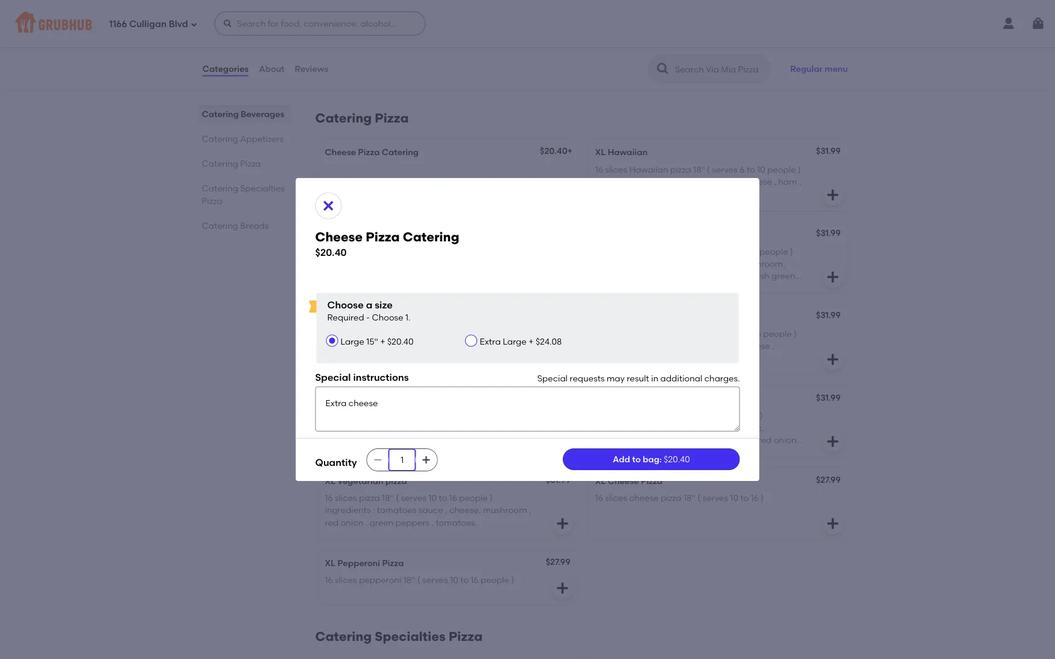 Task type: locate. For each thing, give the bounding box(es) containing it.
0 vertical spatial cheese
[[325, 147, 356, 157]]

bacon ranch sticks
[[595, 39, 674, 49]]

green
[[772, 271, 796, 281], [370, 517, 394, 527]]

16 slices double pepperoni with extra cheese 18'' ( serves 10 to 16 people )
[[325, 328, 525, 351]]

0 vertical spatial mushroom,
[[739, 258, 786, 269]]

pizza inside 16 slices combination pizza 18'' serves ( 6 to 10 people ) ingredients : tomatoes sauce , salami linguica , mushroom,green peppers black olives and sausage .
[[414, 246, 435, 256]]

to inside 16 slices italiana pizza 18'' ( serves 6 to 10 people ) ingredients : garlic sauce , cheese , mushroom, tomatoes ,sausage , and topped with fresh green onion .
[[739, 246, 748, 256]]

Input item quantity number field
[[389, 449, 416, 471]]

catering specialties pizza down 16 slices pepperoni 18'' ( serves 10 to 16 people )
[[315, 629, 483, 644]]

$39.99
[[545, 38, 571, 48]]

xl for xl combo pizza
[[325, 229, 336, 239]]

cheese inside 16 slices pizza 18'' ( serves 10 to 16 people ) ingredients : pesto sauce , cheese . garlic, tomatoes, artichoke hearts, mushroom, red onion and chicken
[[703, 423, 733, 433]]

with left extra
[[434, 328, 451, 339]]

) inside 16 slices hawaiian pizza  18" ( serves 6 to 10 people ) ingredients : tomatoes sauce , extra cheese , ham , pineapple .
[[798, 164, 801, 174]]

cheese for cheese pizza catering
[[325, 147, 356, 157]]

) inside 16 slices combination pizza 18'' serves ( 6 to 10 people ) ingredients : tomatoes sauce , salami linguica , mushroom,green peppers black olives and sausage .
[[356, 258, 359, 269]]

0 vertical spatial pepperoni
[[390, 328, 432, 339]]

1 horizontal spatial mushroom
[[483, 505, 527, 515]]

pizza down the xl vegetarian pizza
[[359, 493, 380, 503]]

pepperoni for xl pepperoni blast
[[338, 311, 380, 322]]

about
[[259, 64, 285, 74]]

16 slices combination pizza 18'' serves ( 6 to 10 people ) ingredients : tomatoes sauce , salami linguica , mushroom,green peppers black olives and sausage .
[[325, 246, 537, 293]]

garlic for italiana
[[647, 258, 671, 269]]

ingredients down garlic
[[595, 341, 641, 351]]

)
[[783, 56, 786, 66], [798, 164, 801, 174], [790, 246, 793, 256], [356, 258, 359, 269], [743, 311, 747, 322], [794, 328, 797, 339], [414, 341, 417, 351], [524, 411, 527, 421], [760, 411, 763, 421], [490, 493, 493, 503], [761, 493, 764, 503], [512, 575, 514, 585]]

slices down the 'required'
[[335, 328, 357, 339]]

xl for xl pepperoni blast
[[325, 311, 336, 322]]

$31.99 for 16 slices hawaiian pizza  18" ( serves 6 to 10 people ) ingredients : tomatoes sauce , extra cheese , ham , pineapple .
[[817, 146, 841, 156]]

$27.99 for 16 slices pepperoni 18'' ( serves 10 to 16 people )
[[546, 557, 571, 567]]

catering appetizers
[[202, 133, 284, 144]]

+ left xl hawaiian on the right of page
[[568, 146, 573, 156]]

: left pesto
[[643, 423, 645, 433]]

mushroom, down garlic,
[[710, 435, 756, 445]]

0 horizontal spatial catering pizza
[[202, 158, 261, 168]]

. left garlic,
[[735, 423, 737, 433]]

1 horizontal spatial special
[[538, 373, 568, 384]]

categories button
[[202, 47, 249, 91]]

(
[[686, 56, 689, 66], [707, 164, 710, 174], [478, 246, 481, 256], [700, 246, 703, 256], [672, 311, 675, 322], [522, 328, 525, 339], [700, 328, 703, 339], [430, 411, 433, 421], [666, 411, 669, 421], [396, 493, 399, 503], [698, 493, 701, 503], [418, 575, 421, 585]]

svg image for 16 slices cheese pizza 18'' ( serves 10 to 16 )
[[826, 516, 841, 531]]

extra
[[720, 176, 741, 187], [453, 328, 474, 339]]

0 vertical spatial specialties
[[240, 183, 285, 193]]

ingredients down combination
[[361, 258, 406, 269]]

. inside 16 slices spicy chicken 18'' ( serves 10 to 16 people ) ingredients : chipotle spicy sauce , cheese , mushroom , red onion , tomatoes , and chicken marinated with chipotle sauce .
[[452, 447, 454, 458]]

chicken down chicken
[[630, 328, 661, 339]]

garlic up ,sausage
[[647, 258, 671, 269]]

2 horizontal spatial mushroom
[[595, 353, 639, 363]]

16 inside 16 slices italiana pizza 18'' ( serves 6 to 10 people ) ingredients : garlic sauce , cheese , mushroom, tomatoes ,sausage , and topped with fresh green onion .
[[595, 246, 603, 256]]

0 horizontal spatial $27.99
[[546, 557, 571, 567]]

serves inside 16 slices combination pizza 18'' serves ( 6 to 10 people ) ingredients : tomatoes sauce , salami linguica , mushroom,green peppers black olives and sausage .
[[450, 246, 476, 256]]

tomatoes,
[[595, 435, 637, 445]]

1 horizontal spatial extra
[[720, 176, 741, 187]]

$44.99
[[814, 38, 841, 48]]

slices for 16 slices combination pizza 18'' serves ( 6 to 10 people ) ingredients : tomatoes sauce , salami linguica , mushroom,green peppers black olives and sausage .
[[335, 246, 357, 256]]

add
[[613, 454, 631, 464]]

choose down size
[[372, 312, 404, 323]]

catering pizza down 'catering appetizers'
[[202, 158, 261, 168]]

10 inside 16 slices spicy chicken 18'' ( serves 10 to 16 people ) ingredients : chipotle spicy sauce , cheese , mushroom , red onion , tomatoes , and chicken marinated with chipotle sauce .
[[463, 411, 471, 421]]

ingredients
[[595, 176, 641, 187], [361, 258, 406, 269], [595, 258, 641, 269], [595, 341, 641, 351], [325, 423, 371, 433], [595, 423, 641, 433], [325, 505, 371, 515]]

xl for xl cheese pizza
[[595, 476, 606, 486]]

cheese
[[743, 176, 773, 187], [704, 258, 733, 269], [477, 328, 506, 339], [741, 341, 771, 351], [467, 423, 496, 433], [703, 423, 733, 433], [630, 493, 659, 503]]

. inside 16 slices pizza 18'' ( serves 10 to 16 people ) ingredients : pesto sauce , cheese . garlic, tomatoes, artichoke hearts, mushroom, red onion and chicken
[[735, 423, 737, 433]]

0 horizontal spatial peppers
[[396, 517, 430, 527]]

onion inside 16 slices spicy chicken 18'' ( serves 10 to 16 people ) ingredients : chipotle spicy sauce , cheese , mushroom , red onion , tomatoes , and chicken marinated with chipotle sauce .
[[391, 435, 414, 445]]

catering inside cheese pizza catering $20.40
[[403, 229, 460, 245]]

chipotle
[[335, 393, 371, 404]]

1 horizontal spatial large
[[503, 336, 527, 346]]

garlic inside 16 slices chicken pizza 18'' ( serves 10 to 16 people ) ingredients : garlic sauce , cilantro . cheese , mushroom , red onion and chicken .
[[647, 341, 671, 351]]

: down italiana
[[643, 258, 645, 269]]

: inside 16 slices italiana pizza 18'' ( serves 6 to 10 people ) ingredients : garlic sauce , cheese , mushroom, tomatoes ,sausage , and topped with fresh green onion .
[[643, 258, 645, 269]]

chicken down xl chipotle chicken
[[382, 411, 414, 421]]

cheese,
[[450, 505, 481, 515]]

ingredients up 'marinated'
[[325, 423, 371, 433]]

catering pizza up cheese pizza catering
[[315, 111, 409, 126]]

hawaiian down xl hawaiian on the right of page
[[630, 164, 669, 174]]

0 horizontal spatial special
[[315, 371, 351, 383]]

slices down vegetarian
[[335, 493, 357, 503]]

extra left extra
[[453, 328, 474, 339]]

pizza down xl garlic chicken ( via mia chicken )
[[663, 328, 684, 339]]

1 horizontal spatial catering pizza
[[315, 111, 409, 126]]

special instructions
[[315, 371, 409, 383]]

18''
[[437, 246, 448, 256], [686, 246, 698, 256], [508, 328, 520, 339], [686, 328, 698, 339], [416, 411, 428, 421], [653, 411, 664, 421], [382, 493, 394, 503], [684, 493, 696, 503], [404, 575, 416, 585]]

red inside 16 slices spicy chicken 18'' ( serves 10 to 16 people ) ingredients : chipotle spicy sauce , cheese , mushroom , red onion , tomatoes , and chicken marinated with chipotle sauce .
[[375, 435, 389, 445]]

+ right 15"
[[380, 336, 385, 346]]

catering specialties pizza tab
[[202, 182, 286, 207]]

catering specialties pizza
[[202, 183, 285, 206], [315, 629, 483, 644]]

large
[[341, 336, 364, 346], [503, 336, 527, 346]]

red down vegetarian
[[325, 517, 339, 527]]

with inside 16 slices double pepperoni with extra cheese 18'' ( serves 10 to 16 people )
[[434, 328, 451, 339]]

catering pizza inside tab
[[202, 158, 261, 168]]

people inside 16 slices pizza 18'' ( serves 10 to 16 people ) ingredients : tomatoes sauce , cheese, mushroom , red onion , green peppers , tomatoes.
[[459, 493, 488, 503]]

slices inside 16 slices combination pizza 18'' serves ( 6 to 10 people ) ingredients : tomatoes sauce , salami linguica , mushroom,green peppers black olives and sausage .
[[335, 246, 357, 256]]

0 horizontal spatial 6
[[483, 246, 488, 256]]

spicy up input item quantity 'number field'
[[412, 423, 433, 433]]

$20.40 inside cheese pizza catering $20.40
[[315, 247, 347, 258]]

16 slices pizza 18'' ( serves 10 to 16 people ) ingredients : tomatoes sauce , cheese, mushroom , red onion , green peppers , tomatoes.
[[325, 493, 531, 527]]

+ left $24.08
[[529, 336, 534, 346]]

( inside 16 slices pizza 18'' ( serves 10 to 16 people ) ingredients : tomatoes sauce , cheese, mushroom , red onion , green peppers , tomatoes.
[[396, 493, 399, 503]]

slices inside 16 slices spicy chicken 18'' ( serves 10 to 16 people ) ingredients : chipotle spicy sauce , cheese , mushroom , red onion , tomatoes , and chicken marinated with chipotle sauce .
[[335, 411, 357, 421]]

a
[[366, 299, 373, 311]]

1 vertical spatial hawaiian
[[630, 164, 669, 174]]

2 vertical spatial with
[[370, 447, 388, 458]]

2 vertical spatial cheese
[[608, 476, 639, 486]]

onion inside 16 slices pizza 18'' ( serves 10 to 16 people ) ingredients : tomatoes sauce , cheese, mushroom , red onion , green peppers , tomatoes.
[[341, 517, 364, 527]]

0 vertical spatial catering pizza
[[315, 111, 409, 126]]

catering beverages tab
[[202, 107, 286, 120]]

18'' inside 16 slices pizza 18'' ( serves 10 to 16 people ) ingredients : tomatoes sauce , cheese, mushroom , red onion , green peppers , tomatoes.
[[382, 493, 394, 503]]

culligan
[[129, 19, 167, 30]]

6 for ham
[[740, 164, 745, 174]]

specialties
[[240, 183, 285, 193], [375, 629, 446, 644]]

peppers inside 16 slices combination pizza 18'' serves ( 6 to 10 people ) ingredients : tomatoes sauce , salami linguica , mushroom,green peppers black olives and sausage .
[[436, 271, 470, 281]]

chicken down tomatoes,
[[614, 447, 646, 458]]

red inside 16 slices chicken pizza 18'' ( serves 10 to 16 people ) ingredients : garlic sauce , cilantro . cheese , mushroom , red onion and chicken .
[[646, 353, 659, 363]]

large left 15"
[[341, 336, 364, 346]]

: for chicken
[[643, 341, 645, 351]]

1 vertical spatial $27.99
[[546, 557, 571, 567]]

search icon image
[[656, 62, 671, 76]]

pepperoni
[[325, 39, 368, 49], [338, 311, 380, 322], [338, 558, 380, 568]]

red up the xl vegetarian pizza
[[375, 435, 389, 445]]

16
[[595, 164, 603, 174], [325, 246, 333, 256], [595, 246, 603, 256], [325, 328, 333, 339], [595, 328, 603, 339], [754, 328, 762, 339], [373, 341, 381, 351], [325, 411, 333, 421], [483, 411, 491, 421], [595, 411, 603, 421], [720, 411, 728, 421], [325, 493, 333, 503], [449, 493, 457, 503], [595, 493, 603, 503], [751, 493, 759, 503], [325, 575, 333, 585], [471, 575, 479, 585]]

ranch
[[624, 39, 648, 49], [636, 56, 660, 66]]

2 garlic from the top
[[647, 341, 671, 351]]

chipotle up the xl vegetarian pizza
[[390, 447, 423, 458]]

1 horizontal spatial with
[[434, 328, 451, 339]]

tomatoes
[[647, 176, 687, 187], [413, 258, 452, 269], [595, 271, 635, 281], [420, 435, 460, 445], [377, 505, 417, 515]]

: down chicken
[[643, 341, 645, 351]]

slices for 16 slices double pepperoni with extra cheese 18'' ( serves 10 to 16 people )
[[335, 328, 357, 339]]

categories
[[203, 64, 249, 74]]

1 vertical spatial cheese
[[315, 229, 363, 245]]

2 horizontal spatial +
[[568, 146, 573, 156]]

+ for large 15" + $20.40
[[380, 336, 385, 346]]

additional
[[661, 373, 703, 384]]

choose up the 'required'
[[327, 299, 364, 311]]

with left input item quantity 'number field'
[[370, 447, 388, 458]]

mushroom up may
[[595, 353, 639, 363]]

1 large from the left
[[341, 336, 364, 346]]

sauce inside 16 slices italiana pizza 18'' ( serves 6 to 10 people ) ingredients : garlic sauce , cheese , mushroom, tomatoes ,sausage , and topped with fresh green onion .
[[673, 258, 698, 269]]

0 vertical spatial choose
[[327, 299, 364, 311]]

onion inside 16 slices chicken pizza 18'' ( serves 10 to 16 people ) ingredients : garlic sauce , cilantro . cheese , mushroom , red onion and chicken .
[[661, 353, 684, 363]]

1 horizontal spatial peppers
[[436, 271, 470, 281]]

xl for xl vegetarian pizza
[[325, 476, 336, 486]]

chipotle up input item quantity 'number field'
[[377, 423, 410, 433]]

1 horizontal spatial 6
[[732, 246, 737, 256]]

mushroom, up fresh
[[739, 258, 786, 269]]

pizza inside cheese pizza catering $20.40
[[366, 229, 400, 245]]

16 slices cheese pizza 18'' ( serves 10 to 16 )
[[595, 493, 764, 503]]

slices down garlic
[[605, 328, 628, 339]]

. inside 16 slices hawaiian pizza  18" ( serves 6 to 10 people ) ingredients : tomatoes sauce , extra cheese , ham , pineapple .
[[639, 189, 641, 199]]

red up in at the right
[[646, 353, 659, 363]]

people inside 16 slices pizza 18'' ( serves 10 to 16 people ) ingredients : pesto sauce , cheese . garlic, tomatoes, artichoke hearts, mushroom, red onion and chicken
[[730, 411, 758, 421]]

pizza left 18"
[[671, 164, 692, 174]]

instructions
[[353, 371, 409, 383]]

ingredients inside 16 slices chicken pizza 18'' ( serves 10 to 16 people ) ingredients : garlic sauce , cilantro . cheese , mushroom , red onion and chicken .
[[595, 341, 641, 351]]

special for special requests may result in additional charges.
[[538, 373, 568, 384]]

16 inside 16 slices hawaiian pizza  18" ( serves 6 to 10 people ) ingredients : tomatoes sauce , extra cheese , ham , pineapple .
[[595, 164, 603, 174]]

: down xl hawaiian on the right of page
[[643, 176, 645, 187]]

slices inside 16 slices pizza 18'' ( serves 10 to 16 people ) ingredients : pesto sauce , cheese . garlic, tomatoes, artichoke hearts, mushroom, red onion and chicken
[[605, 411, 628, 421]]

1 vertical spatial extra
[[453, 328, 474, 339]]

1 horizontal spatial choose
[[372, 312, 404, 323]]

1 vertical spatial mushroom,
[[710, 435, 756, 445]]

and inside 16 slices combination pizza 18'' serves ( 6 to 10 people ) ingredients : tomatoes sauce , salami linguica , mushroom,green peppers black olives and sausage .
[[521, 271, 537, 281]]

0 horizontal spatial specialties
[[240, 183, 285, 193]]

1 garlic from the top
[[647, 258, 671, 269]]

1 vertical spatial green
[[370, 517, 394, 527]]

0 vertical spatial spicy
[[359, 411, 380, 421]]

2 vertical spatial pepperoni
[[338, 558, 380, 568]]

$31.99 for 16 slices pizza 18'' ( serves 10 to 16 people ) ingredients : tomatoes sauce , cheese, mushroom , red onion , green peppers , tomatoes.
[[546, 474, 571, 485]]

specialties inside tab
[[240, 183, 285, 193]]

green right fresh
[[772, 271, 796, 281]]

0 horizontal spatial green
[[370, 517, 394, 527]]

serves inside 16 slices italiana pizza 18'' ( serves 6 to 10 people ) ingredients : garlic sauce , cheese , mushroom, tomatoes ,sausage , and topped with fresh green onion .
[[705, 246, 730, 256]]

0 vertical spatial extra
[[720, 176, 741, 187]]

pepperoni inside 16 slices double pepperoni with extra cheese 18'' ( serves 10 to 16 people )
[[390, 328, 432, 339]]

slices down chipotle
[[335, 411, 357, 421]]

extra inside 16 slices hawaiian pizza  18" ( serves 6 to 10 people ) ingredients : tomatoes sauce , extra cheese , ham , pineapple .
[[720, 176, 741, 187]]

red inside 16 slices pizza 18'' ( serves 10 to 16 people ) ingredients : tomatoes sauce , cheese, mushroom , red onion , green peppers , tomatoes.
[[325, 517, 339, 527]]

18'' inside 16 slices italiana pizza 18'' ( serves 6 to 10 people ) ingredients : garlic sauce , cheese , mushroom, tomatoes ,sausage , and topped with fresh green onion .
[[686, 246, 698, 256]]

hawaiian up pineapple
[[608, 147, 648, 157]]

6
[[740, 164, 745, 174], [483, 246, 488, 256], [732, 246, 737, 256]]

0 horizontal spatial choose
[[327, 299, 364, 311]]

10 inside 16 slices pizza 18'' ( serves 10 to 16 people ) ingredients : tomatoes sauce , cheese, mushroom , red onion , green peppers , tomatoes.
[[429, 493, 437, 503]]

serves inside 16 slices chicken pizza 18'' ( serves 10 to 16 people ) ingredients : garlic sauce , cilantro . cheese , mushroom , red onion and chicken .
[[705, 328, 731, 339]]

$20.40 for catering
[[315, 247, 347, 258]]

0 vertical spatial chipotle
[[377, 423, 410, 433]]

garlic inside 16 slices italiana pizza 18'' ( serves 6 to 10 people ) ingredients : garlic sauce , cheese , mushroom, tomatoes ,sausage , and topped with fresh green onion .
[[647, 258, 671, 269]]

mushroom
[[595, 353, 639, 363], [325, 435, 369, 445], [483, 505, 527, 515]]

hearts,
[[680, 435, 708, 445]]

serves inside 16 slices pizza 18'' ( serves 10 to 16 people ) ingredients : tomatoes sauce , cheese, mushroom , red onion , green peppers , tomatoes.
[[401, 493, 427, 503]]

ranch down bacon ranch sticks
[[636, 56, 660, 66]]

slices down xl cheese pizza
[[605, 493, 628, 503]]

slices down xl hawaiian on the right of page
[[605, 164, 628, 174]]

red down garlic,
[[758, 435, 772, 445]]

regular menu
[[791, 64, 848, 74]]

$31.99 for 16 slices pizza 18'' ( serves 10 to 16 people ) ingredients : pesto sauce , cheese . garlic, tomatoes, artichoke hearts, mushroom, red onion and chicken
[[817, 392, 841, 402]]

0 horizontal spatial large
[[341, 336, 364, 346]]

slices for 16 slices pizza 18'' ( serves 10 to 16 people ) ingredients : tomatoes sauce , cheese, mushroom , red onion , green peppers , tomatoes.
[[335, 493, 357, 503]]

1 horizontal spatial green
[[772, 271, 796, 281]]

to inside 16 slices combination pizza 18'' serves ( 6 to 10 people ) ingredients : tomatoes sauce , salami linguica , mushroom,green peppers black olives and sausage .
[[490, 246, 499, 256]]

18'' inside 16 slices pizza 18'' ( serves 10 to 16 people ) ingredients : pesto sauce , cheese . garlic, tomatoes, artichoke hearts, mushroom, red onion and chicken
[[653, 411, 664, 421]]

1 vertical spatial specialties
[[375, 629, 446, 644]]

2 vertical spatial mushroom
[[483, 505, 527, 515]]

slices down the combo
[[335, 246, 357, 256]]

mushroom inside 16 slices pizza 18'' ( serves 10 to 16 people ) ingredients : tomatoes sauce , cheese, mushroom , red onion , green peppers , tomatoes.
[[483, 505, 527, 515]]

0 vertical spatial hawaiian
[[608, 147, 648, 157]]

sausage
[[325, 283, 360, 293]]

garlic down chicken
[[647, 341, 671, 351]]

cheese inside cheese pizza catering $20.40
[[315, 229, 363, 245]]

0 horizontal spatial extra
[[453, 328, 474, 339]]

1 horizontal spatial $27.99
[[816, 474, 841, 485]]

garlic
[[647, 258, 671, 269], [647, 341, 671, 351]]

ingredients inside 16 slices italiana pizza 18'' ( serves 6 to 10 people ) ingredients : garlic sauce , cheese , mushroom, tomatoes ,sausage , and topped with fresh green onion .
[[595, 258, 641, 269]]

to inside 16 slices hawaiian pizza  18" ( serves 6 to 10 people ) ingredients : tomatoes sauce , extra cheese , ham , pineapple .
[[747, 164, 755, 174]]

chicken down extra cheese "text field"
[[484, 435, 516, 445]]

bacon
[[607, 56, 634, 66]]

main navigation navigation
[[0, 0, 1056, 47]]

with left fresh
[[731, 271, 748, 281]]

$31.99
[[817, 146, 841, 156], [817, 228, 841, 238], [817, 310, 841, 320], [817, 392, 841, 402], [546, 474, 571, 485]]

slices for 16 slices chicken pizza 18'' ( serves 10 to 16 people ) ingredients : garlic sauce , cilantro . cheese , mushroom , red onion and chicken .
[[605, 328, 628, 339]]

svg image for 16 slices pizza 18'' ( serves 10 to 16 people ) ingredients : tomatoes sauce , cheese, mushroom , red onion , green peppers , tomatoes.
[[556, 516, 570, 531]]

: inside 16 slices hawaiian pizza  18" ( serves 6 to 10 people ) ingredients : tomatoes sauce , extra cheese , ham , pineapple .
[[643, 176, 645, 187]]

0 vertical spatial with
[[731, 271, 748, 281]]

reviews
[[295, 64, 329, 74]]

1 vertical spatial spicy
[[412, 423, 433, 433]]

0 horizontal spatial +
[[380, 336, 385, 346]]

combo
[[338, 229, 369, 239]]

people inside 16 slices spicy chicken 18'' ( serves 10 to 16 people ) ingredients : chipotle spicy sauce , cheese , mushroom , red onion , tomatoes , and chicken marinated with chipotle sauce .
[[493, 411, 522, 421]]

1 horizontal spatial catering specialties pizza
[[315, 629, 483, 644]]

2 horizontal spatial 6
[[740, 164, 745, 174]]

0 vertical spatial mushroom
[[595, 353, 639, 363]]

tomatoes inside 16 slices italiana pizza 18'' ( serves 6 to 10 people ) ingredients : garlic sauce , cheese , mushroom, tomatoes ,sausage , and topped with fresh green onion .
[[595, 271, 635, 281]]

0 horizontal spatial catering specialties pizza
[[202, 183, 285, 206]]

slices left italiana
[[605, 246, 628, 256]]

0 vertical spatial peppers
[[436, 271, 470, 281]]

people inside 16 slices double pepperoni with extra cheese 18'' ( serves 10 to 16 people )
[[383, 341, 412, 351]]

0 vertical spatial $27.99
[[816, 474, 841, 485]]

linguica
[[325, 271, 358, 281]]

svg image for 16 slices pizza 18'' ( serves 10 to 16 people ) ingredients : pesto sauce , cheese . garlic, tomatoes, artichoke hearts, mushroom, red onion and chicken
[[826, 434, 841, 449]]

ranch up bacon
[[624, 39, 648, 49]]

spicy down xl chipotle chicken
[[359, 411, 380, 421]]

serves inside 16 slices hawaiian pizza  18" ( serves 6 to 10 people ) ingredients : tomatoes sauce , extra cheese , ham , pineapple .
[[712, 164, 738, 174]]

0 vertical spatial catering specialties pizza
[[202, 183, 285, 206]]

green up xl pepperoni pizza
[[370, 517, 394, 527]]

add to bag: $20.40
[[613, 454, 690, 464]]

mushroom,green
[[364, 271, 434, 281]]

2 large from the left
[[503, 336, 527, 346]]

slices up tomatoes,
[[605, 411, 628, 421]]

0 horizontal spatial mushroom
[[325, 435, 369, 445]]

0 horizontal spatial with
[[370, 447, 388, 458]]

and inside 16 slices italiana pizza 18'' ( serves 6 to 10 people ) ingredients : garlic sauce , cheese , mushroom, tomatoes ,sausage , and topped with fresh green onion .
[[680, 271, 696, 281]]

special left requests
[[538, 373, 568, 384]]

0 vertical spatial ranch
[[624, 39, 648, 49]]

1 vertical spatial pepperoni
[[338, 311, 380, 322]]

cheese for cheese pizza catering $20.40
[[315, 229, 363, 245]]

1 vertical spatial peppers
[[396, 517, 430, 527]]

xl for xl garlic chicken ( via mia chicken )
[[595, 311, 606, 322]]

ingredients for combination
[[361, 258, 406, 269]]

0 vertical spatial green
[[772, 271, 796, 281]]

peppers left "tomatoes."
[[396, 517, 430, 527]]

people inside 16 slices chicken pizza 18'' ( serves 10 to 16 people ) ingredients : garlic sauce , cilantro . cheese , mushroom , red onion and chicken .
[[764, 328, 792, 339]]

to
[[731, 56, 739, 66], [747, 164, 755, 174], [490, 246, 499, 256], [739, 246, 748, 256], [743, 328, 752, 339], [363, 341, 371, 351], [473, 411, 481, 421], [709, 411, 718, 421], [633, 454, 641, 464], [439, 493, 447, 503], [741, 493, 749, 503], [460, 575, 469, 585]]

. up garlic
[[620, 283, 622, 293]]

xl pepperoni pizza
[[325, 558, 404, 568]]

catering breads tab
[[202, 219, 286, 232]]

) inside 16 slices double pepperoni with extra cheese 18'' ( serves 10 to 16 people )
[[414, 341, 417, 351]]

: inside 16 slices spicy chicken 18'' ( serves 10 to 16 people ) ingredients : chipotle spicy sauce , cheese , mushroom , red onion , tomatoes , and chicken marinated with chipotle sauce .
[[373, 423, 375, 433]]

specialties down 16 slices pepperoni 18'' ( serves 10 to 16 people )
[[375, 629, 446, 644]]

. right input item quantity 'number field'
[[452, 447, 454, 458]]

cilantro
[[704, 341, 735, 351]]

people inside 16 slices combination pizza 18'' serves ( 6 to 10 people ) ingredients : tomatoes sauce , salami linguica , mushroom,green peppers black olives and sausage .
[[325, 258, 354, 269]]

: down the xl vegetarian pizza
[[373, 505, 375, 515]]

,sausage
[[637, 271, 674, 281]]

2 horizontal spatial with
[[731, 271, 748, 281]]

svg image
[[223, 19, 233, 28], [190, 21, 198, 28], [826, 270, 841, 284], [556, 352, 570, 367], [556, 434, 570, 449], [373, 455, 383, 465], [422, 455, 431, 465], [556, 581, 570, 595]]

hawaiian
[[608, 147, 648, 157], [630, 164, 669, 174]]

18'' inside 16 slices spicy chicken 18'' ( serves 10 to 16 people ) ingredients : chipotle spicy sauce , cheese , mushroom , red onion , tomatoes , and chicken marinated with chipotle sauce .
[[416, 411, 428, 421]]

cheese pizza catering $20.40
[[315, 229, 460, 258]]

sticks
[[370, 39, 393, 49], [650, 39, 674, 49], [662, 56, 684, 66]]

1 vertical spatial with
[[434, 328, 451, 339]]

slices inside 16 slices chicken pizza 18'' ( serves 10 to 16 people ) ingredients : garlic sauce , cilantro . cheese , mushroom , red onion and chicken .
[[605, 328, 628, 339]]

ingredients inside 16 slices combination pizza 18'' serves ( 6 to 10 people ) ingredients : tomatoes sauce , salami linguica , mushroom,green peppers black olives and sausage .
[[361, 258, 406, 269]]

sauce
[[689, 176, 714, 187], [454, 258, 479, 269], [673, 258, 698, 269], [673, 341, 698, 351], [436, 423, 460, 433], [672, 423, 697, 433], [425, 447, 450, 458], [419, 505, 443, 515]]

large right extra
[[503, 336, 527, 346]]

mushroom right cheese,
[[483, 505, 527, 515]]

ingredients down vegetarian
[[325, 505, 371, 515]]

cheese inside 16 slices hawaiian pizza  18" ( serves 6 to 10 people ) ingredients : tomatoes sauce , extra cheese , ham , pineapple .
[[743, 176, 773, 187]]

pizza up "mushroom,green"
[[414, 246, 435, 256]]

15"
[[366, 336, 378, 346]]

: down xl chipotle chicken
[[373, 423, 375, 433]]

mushroom,
[[739, 258, 786, 269], [710, 435, 756, 445]]

1 vertical spatial catering pizza
[[202, 158, 261, 168]]

peppers left black
[[436, 271, 470, 281]]

ingredients up tomatoes,
[[595, 423, 641, 433]]

: up "mushroom,green"
[[408, 258, 411, 269]]

$27.99
[[816, 474, 841, 485], [546, 557, 571, 567]]

pepperoni down xl pepperoni pizza
[[359, 575, 402, 585]]

16 slices chicken pizza 18'' ( serves 10 to 16 people ) ingredients : garlic sauce , cilantro . cheese , mushroom , red onion and chicken .
[[595, 328, 797, 363]]

extra left ham
[[720, 176, 741, 187]]

$20.40 for bag:
[[664, 454, 690, 464]]

1 horizontal spatial specialties
[[375, 629, 446, 644]]

ingredients up pineapple
[[595, 176, 641, 187]]

special up xl
[[315, 371, 351, 383]]

pepperoni down 1.
[[390, 328, 432, 339]]

1 vertical spatial mushroom
[[325, 435, 369, 445]]

+
[[568, 146, 573, 156], [380, 336, 385, 346], [529, 336, 534, 346]]

slices for 16 slices pizza 18'' ( serves 10 to 16 people ) ingredients : pesto sauce , cheese . garlic, tomatoes, artichoke hearts, mushroom, red onion and chicken
[[605, 411, 628, 421]]

. inside 16 slices italiana pizza 18'' ( serves 6 to 10 people ) ingredients : garlic sauce , cheese , mushroom, tomatoes ,sausage , and topped with fresh green onion .
[[620, 283, 622, 293]]

to inside 16 slices double pepperoni with extra cheese 18'' ( serves 10 to 16 people )
[[363, 341, 371, 351]]

mushroom, inside 16 slices pizza 18'' ( serves 10 to 16 people ) ingredients : pesto sauce , cheese . garlic, tomatoes, artichoke hearts, mushroom, red onion and chicken
[[710, 435, 756, 445]]

mushroom, inside 16 slices italiana pizza 18'' ( serves 6 to 10 people ) ingredients : garlic sauce , cheese , mushroom, tomatoes ,sausage , and topped with fresh green onion .
[[739, 258, 786, 269]]

people inside 16 slices italiana pizza 18'' ( serves 6 to 10 people ) ingredients : garlic sauce , cheese , mushroom, tomatoes ,sausage , and topped with fresh green onion .
[[760, 246, 788, 256]]

garlic
[[608, 311, 633, 322]]

0 vertical spatial garlic
[[647, 258, 671, 269]]

1 horizontal spatial +
[[529, 336, 534, 346]]

slices for 16 slices spicy chicken 18'' ( serves 10 to 16 people ) ingredients : chipotle spicy sauce , cheese , mushroom , red onion , tomatoes , and chicken marinated with chipotle sauce .
[[335, 411, 357, 421]]

mushroom up 'marinated'
[[325, 435, 369, 445]]

serves inside 16 slices double pepperoni with extra cheese 18'' ( serves 10 to 16 people )
[[325, 341, 351, 351]]

ingredients down italiana
[[595, 258, 641, 269]]

svg image
[[1032, 16, 1046, 31], [826, 62, 841, 77], [826, 188, 841, 202], [321, 199, 336, 213], [826, 352, 841, 367], [826, 434, 841, 449], [556, 516, 570, 531], [826, 516, 841, 531]]

specialties down "catering pizza" tab
[[240, 183, 285, 193]]

Search Via Mia Pizza search field
[[674, 63, 766, 75]]

. right pineapple
[[639, 189, 641, 199]]

: inside 16 slices combination pizza 18'' serves ( 6 to 10 people ) ingredients : tomatoes sauce , salami linguica , mushroom,green peppers black olives and sausage .
[[408, 258, 411, 269]]

olives
[[496, 271, 519, 281]]

cheese inside 16 slices italiana pizza 18'' ( serves 6 to 10 people ) ingredients : garlic sauce , cheese , mushroom, tomatoes ,sausage , and topped with fresh green onion .
[[704, 258, 733, 269]]

, inside 16 slices pizza 18'' ( serves 10 to 16 people ) ingredients : pesto sauce , cheese . garlic, tomatoes, artichoke hearts, mushroom, red onion and chicken
[[699, 423, 701, 433]]

catering specialties pizza up catering breads tab
[[202, 183, 285, 206]]

. right sausage
[[362, 283, 364, 293]]

pizza up pesto
[[630, 411, 651, 421]]

16 slices hawaiian pizza  18" ( serves 6 to 10 people ) ingredients : tomatoes sauce , extra cheese , ham , pineapple .
[[595, 164, 802, 199]]

choose
[[327, 299, 364, 311], [372, 312, 404, 323]]

slices down xl pepperoni pizza
[[335, 575, 357, 585]]

1 vertical spatial garlic
[[647, 341, 671, 351]]



Task type: describe. For each thing, give the bounding box(es) containing it.
pizza inside 16 slices pizza 18'' ( serves 10 to 16 people ) ingredients : pesto sauce , cheese . garlic, tomatoes, artichoke hearts, mushroom, red onion and chicken
[[630, 411, 651, 421]]

1 vertical spatial choose
[[372, 312, 404, 323]]

onion inside 16 slices pizza 18'' ( serves 10 to 16 people ) ingredients : pesto sauce , cheese . garlic, tomatoes, artichoke hearts, mushroom, red onion and chicken
[[774, 435, 797, 445]]

18'' inside 16 slices chicken pizza 18'' ( serves 10 to 16 people ) ingredients : garlic sauce , cilantro . cheese , mushroom , red onion and chicken .
[[686, 328, 698, 339]]

$20.40 +
[[540, 146, 573, 156]]

xl garlic chicken ( via mia chicken )
[[595, 311, 747, 322]]

choose a size required - choose 1.
[[327, 299, 411, 323]]

10 inside 16 slices italiana pizza 18'' ( serves 6 to 10 people ) ingredients : garlic sauce , cheese , mushroom, tomatoes ,sausage , and topped with fresh green onion .
[[750, 246, 758, 256]]

16 slices italiana pizza 18'' ( serves 6 to 10 people ) ingredients : garlic sauce , cheese , mushroom, tomatoes ,sausage , and topped with fresh green onion .
[[595, 246, 796, 293]]

peppers inside 16 slices pizza 18'' ( serves 10 to 16 people ) ingredients : tomatoes sauce , cheese, mushroom , red onion , green peppers , tomatoes.
[[396, 517, 430, 527]]

16 slices pizza 18'' ( serves 10 to 16 people ) ingredients : pesto sauce , cheese . garlic, tomatoes, artichoke hearts, mushroom, red onion and chicken
[[595, 411, 797, 458]]

xl for xl pepperoni pizza
[[325, 558, 336, 568]]

artichoke
[[639, 435, 678, 445]]

mushroom inside 16 slices spicy chicken 18'' ( serves 10 to 16 people ) ingredients : chipotle spicy sauce , cheese , mushroom , red onion , tomatoes , and chicken marinated with chipotle sauce .
[[325, 435, 369, 445]]

16 inside 16 slices combination pizza 18'' serves ( 6 to 10 people ) ingredients : tomatoes sauce , salami linguica , mushroom,green peppers black olives and sausage .
[[325, 246, 333, 256]]

onion inside 16 slices italiana pizza 18'' ( serves 6 to 10 people ) ingredients : garlic sauce , cheese , mushroom, tomatoes ,sausage , and topped with fresh green onion .
[[595, 283, 618, 293]]

extra
[[480, 336, 501, 346]]

xl
[[325, 393, 333, 404]]

pesto
[[647, 423, 670, 433]]

svg image for 16 slices hawaiian pizza  18" ( serves 6 to 10 people ) ingredients : tomatoes sauce , extra cheese , ham , pineapple .
[[826, 188, 841, 202]]

tomatoes inside 16 slices pizza 18'' ( serves 10 to 16 people ) ingredients : tomatoes sauce , cheese, mushroom , red onion , green peppers , tomatoes.
[[377, 505, 417, 515]]

ingredients for spicy
[[325, 423, 371, 433]]

about button
[[258, 47, 285, 91]]

pizza inside 16 slices chicken pizza 18'' ( serves 10 to 16 people ) ingredients : garlic sauce , cilantro . cheese , mushroom , red onion and chicken .
[[663, 328, 684, 339]]

( inside 16 slices pizza 18'' ( serves 10 to 16 people ) ingredients : pesto sauce , cheese . garlic, tomatoes, artichoke hearts, mushroom, red onion and chicken
[[666, 411, 669, 421]]

breads
[[240, 220, 269, 231]]

catering breads
[[202, 220, 269, 231]]

( inside 16 slices combination pizza 18'' serves ( 6 to 10 people ) ingredients : tomatoes sauce , salami linguica , mushroom,green peppers black olives and sausage .
[[478, 246, 481, 256]]

to inside 16 slices spicy chicken 18'' ( serves 10 to 16 people ) ingredients : chipotle spicy sauce , cheese , mushroom , red onion , tomatoes , and chicken marinated with chipotle sauce .
[[473, 411, 481, 421]]

xl hawaiian
[[595, 147, 648, 157]]

) inside 16 slices italiana pizza 18'' ( serves 6 to 10 people ) ingredients : garlic sauce , cheese , mushroom, tomatoes ,sausage , and topped with fresh green onion .
[[790, 246, 793, 256]]

tomatoes inside 16 slices spicy chicken 18'' ( serves 10 to 16 people ) ingredients : chipotle spicy sauce , cheese , mushroom , red onion , tomatoes , and chicken marinated with chipotle sauce .
[[420, 435, 460, 445]]

appetizers
[[240, 133, 284, 144]]

sauce inside 16 slices hawaiian pizza  18" ( serves 6 to 10 people ) ingredients : tomatoes sauce , extra cheese , ham , pineapple .
[[689, 176, 714, 187]]

blast
[[382, 311, 403, 322]]

1 vertical spatial catering specialties pizza
[[315, 629, 483, 644]]

: for combination
[[408, 258, 411, 269]]

xl vegetarian pizza
[[325, 476, 407, 486]]

serves inside 16 slices pizza 18'' ( serves 10 to 16 people ) ingredients : pesto sauce , cheese . garlic, tomatoes, artichoke hearts, mushroom, red onion and chicken
[[671, 411, 697, 421]]

xl chipotle chicken
[[325, 393, 405, 404]]

fresh
[[750, 271, 770, 281]]

xl for xl hawaiian
[[595, 147, 606, 157]]

menu
[[825, 64, 848, 74]]

18"
[[694, 164, 705, 174]]

0 horizontal spatial spicy
[[359, 411, 380, 421]]

. right cilantro at the bottom of the page
[[737, 341, 739, 351]]

regular menu button
[[785, 56, 854, 82]]

: for hawaiian
[[643, 176, 645, 187]]

1 vertical spatial pepperoni
[[359, 575, 402, 585]]

red inside 16 slices pizza 18'' ( serves 10 to 16 people ) ingredients : pesto sauce , cheese . garlic, tomatoes, artichoke hearts, mushroom, red onion and chicken
[[758, 435, 772, 445]]

size
[[375, 299, 393, 311]]

with inside 16 slices spicy chicken 18'' ( serves 10 to 16 people ) ingredients : chipotle spicy sauce , cheese , mushroom , red onion , tomatoes , and chicken marinated with chipotle sauce .
[[370, 447, 388, 458]]

chicken down instructions
[[373, 393, 405, 404]]

1166
[[109, 19, 127, 30]]

. inside 16 slices combination pizza 18'' serves ( 6 to 10 people ) ingredients : tomatoes sauce , salami linguica , mushroom,green peppers black olives and sausage .
[[362, 283, 364, 293]]

chicken right mia
[[709, 311, 741, 322]]

and inside 16 slices chicken pizza 18'' ( serves 10 to 16 people ) ingredients : garlic sauce , cilantro . cheese , mushroom , red onion and chicken .
[[686, 353, 703, 363]]

marinated
[[325, 447, 368, 458]]

pepperoni for xl pepperoni pizza
[[338, 558, 380, 568]]

tomatoes inside 16 slices hawaiian pizza  18" ( serves 6 to 10 people ) ingredients : tomatoes sauce , extra cheese , ham , pineapple .
[[647, 176, 687, 187]]

10 inside 16 slices combination pizza 18'' serves ( 6 to 10 people ) ingredients : tomatoes sauce , salami linguica , mushroom,green peppers black olives and sausage .
[[501, 246, 509, 256]]

slices for 16 slices hawaiian pizza  18" ( serves 6 to 10 people ) ingredients : tomatoes sauce , extra cheese , ham , pineapple .
[[605, 164, 628, 174]]

garlic,
[[739, 423, 764, 433]]

combination
[[359, 246, 412, 256]]

1.
[[406, 312, 411, 323]]

pizza down bag:
[[661, 493, 682, 503]]

chicken inside 16 slices pizza 18'' ( serves 10 to 16 people ) ingredients : pesto sauce , cheese . garlic, tomatoes, artichoke hearts, mushroom, red onion and chicken
[[614, 447, 646, 458]]

catering appetizers tab
[[202, 132, 286, 145]]

mia
[[691, 311, 707, 322]]

green inside 16 slices italiana pizza 18'' ( serves 6 to 10 people ) ingredients : garlic sauce , cheese , mushroom, tomatoes ,sausage , and topped with fresh green onion .
[[772, 271, 796, 281]]

pizza inside 16 slices pizza 18'' ( serves 10 to 16 people ) ingredients : tomatoes sauce , cheese, mushroom , red onion , green peppers , tomatoes.
[[359, 493, 380, 503]]

18'' inside 16 slices combination pizza 18'' serves ( 6 to 10 people ) ingredients : tomatoes sauce , salami linguica , mushroom,green peppers black olives and sausage .
[[437, 246, 448, 256]]

10 inside 16 slices pizza 18'' ( serves 10 to 16 people ) ingredients : pesto sauce , cheese . garlic, tomatoes, artichoke hearts, mushroom, red onion and chicken
[[699, 411, 707, 421]]

large 15" + $20.40
[[341, 336, 414, 346]]

pizza inside 16 slices hawaiian pizza  18" ( serves 6 to 10 people ) ingredients : tomatoes sauce , extra cheese , ham , pineapple .
[[671, 164, 692, 174]]

) inside 16 slices pizza 18'' ( serves 10 to 16 people ) ingredients : pesto sauce , cheese . garlic, tomatoes, artichoke hearts, mushroom, red onion and chicken
[[760, 411, 763, 421]]

20
[[719, 56, 729, 66]]

mushroom inside 16 slices chicken pizza 18'' ( serves 10 to 16 people ) ingredients : garlic sauce , cilantro . cheese , mushroom , red onion and chicken .
[[595, 353, 639, 363]]

Special instructions text field
[[315, 386, 740, 432]]

sauce inside 16 slices pizza 18'' ( serves 10 to 16 people ) ingredients : pesto sauce , cheese . garlic, tomatoes, artichoke hearts, mushroom, red onion and chicken
[[672, 423, 697, 433]]

special for special instructions
[[315, 371, 351, 383]]

may
[[607, 373, 625, 384]]

: inside 16 slices pizza 18'' ( serves 10 to 16 people ) ingredients : tomatoes sauce , cheese, mushroom , red onion , green peppers , tomatoes.
[[373, 505, 375, 515]]

$27.99 for 16 slices cheese pizza 18'' ( serves 10 to 16 )
[[816, 474, 841, 485]]

. up charges.
[[738, 353, 741, 363]]

ingredients for chicken
[[595, 341, 641, 351]]

ingredients for hawaiian
[[595, 176, 641, 187]]

xl combo pizza
[[325, 229, 392, 239]]

slices for 16 slices cheese pizza 18'' ( serves 10 to 16 )
[[605, 493, 628, 503]]

-
[[366, 312, 370, 323]]

black
[[472, 271, 494, 281]]

catering pizza tab
[[202, 157, 286, 170]]

people inside 16 slices hawaiian pizza  18" ( serves 6 to 10 people ) ingredients : tomatoes sauce , extra cheese , ham , pineapple .
[[768, 164, 796, 174]]

1 vertical spatial ranch
[[636, 56, 660, 66]]

: for spicy
[[373, 423, 375, 433]]

chicken
[[635, 311, 669, 322]]

ingredients for italiana
[[595, 258, 641, 269]]

to inside 16 slices pizza 18'' ( serves 10 to 16 people ) ingredients : pesto sauce , cheese . garlic, tomatoes, artichoke hearts, mushroom, red onion and chicken
[[709, 411, 718, 421]]

32
[[595, 56, 605, 66]]

32 bacon ranch sticks ( serves 20 to 24 people )
[[595, 56, 786, 66]]

0 vertical spatial pepperoni
[[325, 39, 368, 49]]

to inside 16 slices pizza 18'' ( serves 10 to 16 people ) ingredients : tomatoes sauce , cheese, mushroom , red onion , green peppers , tomatoes.
[[439, 493, 447, 503]]

green inside 16 slices pizza 18'' ( serves 10 to 16 people ) ingredients : tomatoes sauce , cheese, mushroom , red onion , green peppers , tomatoes.
[[370, 517, 394, 527]]

vegetarian
[[338, 476, 384, 486]]

bag:
[[643, 454, 662, 464]]

salami
[[485, 258, 512, 269]]

6 for tomatoes
[[732, 246, 737, 256]]

svg image inside main navigation navigation
[[1032, 16, 1046, 31]]

$31.99 for 16 slices italiana pizza 18'' ( serves 6 to 10 people ) ingredients : garlic sauce , cheese , mushroom, tomatoes ,sausage , and topped with fresh green onion .
[[817, 228, 841, 238]]

extra inside 16 slices double pepperoni with extra cheese 18'' ( serves 10 to 16 people )
[[453, 328, 474, 339]]

chicken down cilantro at the bottom of the page
[[705, 353, 736, 363]]

sauce inside 16 slices chicken pizza 18'' ( serves 10 to 16 people ) ingredients : garlic sauce , cilantro . cheese , mushroom , red onion and chicken .
[[673, 341, 698, 351]]

garlic for chicken
[[647, 341, 671, 351]]

pizza inside 16 slices italiana pizza 18'' ( serves 6 to 10 people ) ingredients : garlic sauce , cheese , mushroom, tomatoes ,sausage , and topped with fresh green onion .
[[663, 246, 684, 256]]

blvd
[[169, 19, 188, 30]]

ingredients inside 16 slices pizza 18'' ( serves 10 to 16 people ) ingredients : tomatoes sauce , cheese, mushroom , red onion , green peppers , tomatoes.
[[325, 505, 371, 515]]

: for italiana
[[643, 258, 645, 269]]

ingredients inside 16 slices pizza 18'' ( serves 10 to 16 people ) ingredients : pesto sauce , cheese . garlic, tomatoes, artichoke hearts, mushroom, red onion and chicken
[[595, 423, 641, 433]]

10 inside 16 slices chicken pizza 18'' ( serves 10 to 16 people ) ingredients : garlic sauce , cilantro . cheese , mushroom , red onion and chicken .
[[733, 328, 741, 339]]

( inside 16 slices spicy chicken 18'' ( serves 10 to 16 people ) ingredients : chipotle spicy sauce , cheese , mushroom , red onion , tomatoes , and chicken marinated with chipotle sauce .
[[430, 411, 433, 421]]

catering beverages
[[202, 109, 285, 119]]

topped
[[698, 271, 729, 281]]

xl pepperoni blast
[[325, 311, 403, 322]]

italiana
[[630, 246, 661, 256]]

cheese pizza catering
[[325, 147, 419, 157]]

) inside 16 slices spicy chicken 18'' ( serves 10 to 16 people ) ingredients : chipotle spicy sauce , cheese , mushroom , red onion , tomatoes , and chicken marinated with chipotle sauce .
[[524, 411, 527, 421]]

16 slices spicy chicken 18'' ( serves 10 to 16 people ) ingredients : chipotle spicy sauce , cheese , mushroom , red onion , tomatoes , and chicken marinated with chipotle sauce .
[[325, 411, 527, 458]]

with inside 16 slices italiana pizza 18'' ( serves 6 to 10 people ) ingredients : garlic sauce , cheese , mushroom, tomatoes ,sausage , and topped with fresh green onion .
[[731, 271, 748, 281]]

regular
[[791, 64, 823, 74]]

ham
[[779, 176, 798, 187]]

cheese inside 16 slices spicy chicken 18'' ( serves 10 to 16 people ) ingredients : chipotle spicy sauce , cheese , mushroom , red onion , tomatoes , and chicken marinated with chipotle sauce .
[[467, 423, 496, 433]]

hawaiian inside 16 slices hawaiian pizza  18" ( serves 6 to 10 people ) ingredients : tomatoes sauce , extra cheese , ham , pineapple .
[[630, 164, 669, 174]]

1 vertical spatial chipotle
[[390, 447, 423, 458]]

pizza down input item quantity 'number field'
[[386, 476, 407, 486]]

extra large + $24.08
[[480, 336, 562, 346]]

requests
[[570, 373, 605, 384]]

svg image for 16 slices chicken pizza 18'' ( serves 10 to 16 people ) ingredients : garlic sauce , cilantro . cheese , mushroom , red onion and chicken .
[[826, 352, 841, 367]]

svg image for 32 bacon ranch sticks ( serves 20 to 24 people )
[[826, 62, 841, 77]]

and inside 16 slices pizza 18'' ( serves 10 to 16 people ) ingredients : pesto sauce , cheese . garlic, tomatoes, artichoke hearts, mushroom, red onion and chicken
[[595, 447, 612, 458]]

beverages
[[241, 109, 285, 119]]

10 inside 16 slices hawaiian pizza  18" ( serves 6 to 10 people ) ingredients : tomatoes sauce , extra cheese , ham , pineapple .
[[758, 164, 766, 174]]

sauce inside 16 slices pizza 18'' ( serves 10 to 16 people ) ingredients : tomatoes sauce , cheese, mushroom , red onion , green peppers , tomatoes.
[[419, 505, 443, 515]]

24
[[741, 56, 751, 66]]

required
[[327, 312, 364, 323]]

and inside 16 slices spicy chicken 18'' ( serves 10 to 16 people ) ingredients : chipotle spicy sauce , cheese , mushroom , red onion , tomatoes , and chicken marinated with chipotle sauce .
[[466, 435, 482, 445]]

1166 culligan blvd
[[109, 19, 188, 30]]

$31.99 for 16 slices chicken pizza 18'' ( serves 10 to 16 people ) ingredients : garlic sauce , cilantro . cheese , mushroom , red onion and chicken .
[[817, 310, 841, 320]]

+ for extra large + $24.08
[[529, 336, 534, 346]]

to inside 16 slices chicken pizza 18'' ( serves 10 to 16 people ) ingredients : garlic sauce , cilantro . cheese , mushroom , red onion and chicken .
[[743, 328, 752, 339]]

slices for 16 slices italiana pizza 18'' ( serves 6 to 10 people ) ingredients : garlic sauce , cheese , mushroom, tomatoes ,sausage , and topped with fresh green onion .
[[605, 246, 628, 256]]

cheese inside 16 slices chicken pizza 18'' ( serves 10 to 16 people ) ingredients : garlic sauce , cilantro . cheese , mushroom , red onion and chicken .
[[741, 341, 771, 351]]

cheese inside 16 slices double pepperoni with extra cheese 18'' ( serves 10 to 16 people )
[[477, 328, 506, 339]]

( inside 16 slices double pepperoni with extra cheese 18'' ( serves 10 to 16 people )
[[522, 328, 525, 339]]

$20.40 for +
[[387, 336, 414, 346]]

$24.08
[[536, 336, 562, 346]]

pineapple
[[595, 189, 637, 199]]

quantity
[[315, 456, 357, 468]]

in
[[652, 373, 659, 384]]

slices for 16 slices pepperoni 18'' ( serves 10 to 16 people )
[[335, 575, 357, 585]]

pepperoni sticks
[[325, 39, 393, 49]]

serves inside 16 slices spicy chicken 18'' ( serves 10 to 16 people ) ingredients : chipotle spicy sauce , cheese , mushroom , red onion , tomatoes , and chicken marinated with chipotle sauce .
[[435, 411, 461, 421]]

( inside 16 slices hawaiian pizza  18" ( serves 6 to 10 people ) ingredients : tomatoes sauce , extra cheese , ham , pineapple .
[[707, 164, 710, 174]]

double
[[359, 328, 388, 339]]

) inside 16 slices pizza 18'' ( serves 10 to 16 people ) ingredients : tomatoes sauce , cheese, mushroom , red onion , green peppers , tomatoes.
[[490, 493, 493, 503]]

bacon
[[595, 39, 622, 49]]

charges.
[[705, 373, 740, 384]]

special requests may result in additional charges.
[[538, 373, 740, 384]]

xl cheese pizza
[[595, 476, 663, 486]]

16 slices pepperoni 18'' ( serves 10 to 16 people )
[[325, 575, 514, 585]]

1 horizontal spatial spicy
[[412, 423, 433, 433]]

via
[[677, 311, 689, 322]]

: inside 16 slices pizza 18'' ( serves 10 to 16 people ) ingredients : pesto sauce , cheese . garlic, tomatoes, artichoke hearts, mushroom, red onion and chicken
[[643, 423, 645, 433]]

6 inside 16 slices combination pizza 18'' serves ( 6 to 10 people ) ingredients : tomatoes sauce , salami linguica , mushroom,green peppers black olives and sausage .
[[483, 246, 488, 256]]

result
[[627, 373, 650, 384]]



Task type: vqa. For each thing, say whether or not it's contained in the screenshot.
'hearts,'
yes



